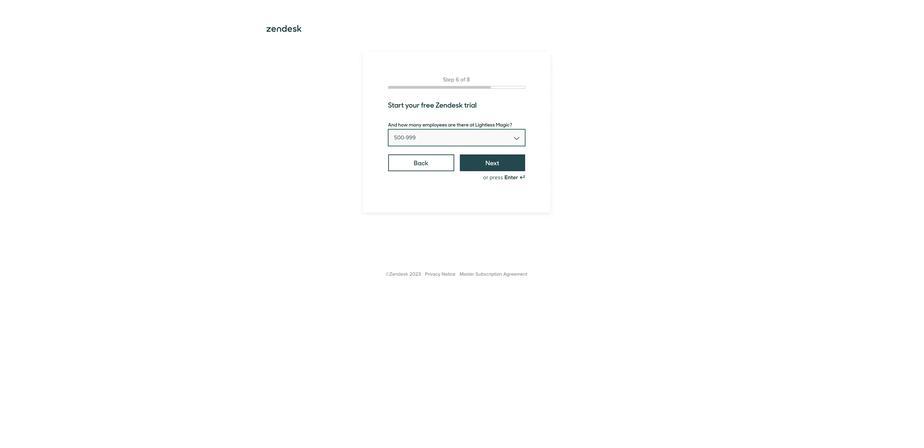 Task type: vqa. For each thing, say whether or not it's contained in the screenshot.
rightmost in
no



Task type: describe. For each thing, give the bounding box(es) containing it.
or
[[484, 174, 489, 181]]

or press enter
[[484, 174, 518, 181]]

employees
[[423, 121, 447, 128]]

start
[[388, 100, 404, 110]]

at
[[470, 121, 475, 128]]

many
[[409, 121, 422, 128]]

2023
[[410, 271, 421, 277]]

agreement
[[504, 271, 528, 277]]

trial
[[465, 100, 477, 110]]

of
[[461, 76, 466, 83]]

back
[[414, 158, 429, 167]]

your
[[405, 100, 420, 110]]

how
[[398, 121, 408, 128]]

step
[[443, 76, 455, 83]]

master subscription agreement link
[[460, 271, 528, 277]]

back button
[[388, 155, 455, 171]]

next button
[[460, 155, 525, 171]]

©zendesk 2023 link
[[386, 271, 421, 277]]

©zendesk
[[386, 271, 408, 277]]

subscription
[[476, 271, 503, 277]]

zendesk
[[436, 100, 463, 110]]

privacy notice
[[425, 271, 456, 277]]

step 6 of 8
[[443, 76, 470, 83]]



Task type: locate. For each thing, give the bounding box(es) containing it.
master
[[460, 271, 475, 277]]

and
[[388, 121, 397, 128]]

©zendesk 2023
[[386, 271, 421, 277]]

are
[[448, 121, 456, 128]]

there
[[457, 121, 469, 128]]

?
[[510, 121, 513, 128]]

zendesk image
[[267, 25, 302, 32]]

free
[[421, 100, 435, 110]]

enter image
[[520, 175, 525, 180]]

enter
[[505, 174, 518, 181]]

lightless
[[476, 121, 495, 128]]

start your free zendesk trial
[[388, 100, 477, 110]]

8
[[467, 76, 470, 83]]

notice
[[442, 271, 456, 277]]

6
[[456, 76, 459, 83]]

press
[[490, 174, 503, 181]]

privacy notice link
[[425, 271, 456, 277]]

and how many employees are there at lightless magic ?
[[388, 121, 513, 128]]

privacy
[[425, 271, 441, 277]]

magic
[[496, 121, 510, 128]]

next
[[486, 158, 500, 167]]

master subscription agreement
[[460, 271, 528, 277]]



